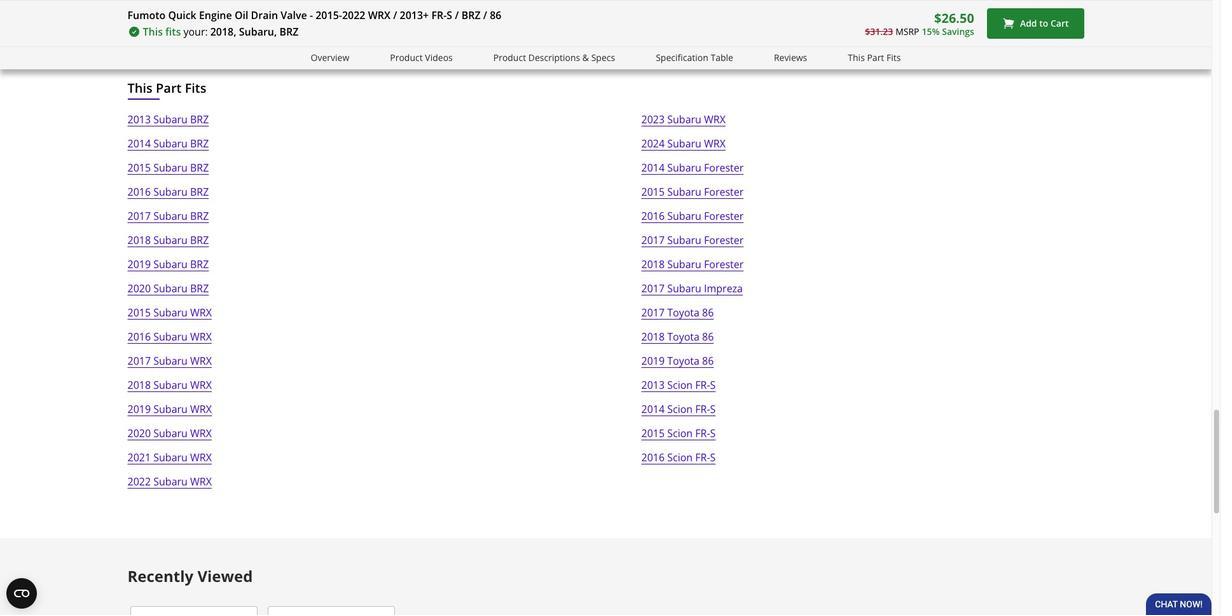 Task type: describe. For each thing, give the bounding box(es) containing it.
subaru for 2018 subaru wrx
[[153, 378, 188, 392]]

2020 subaru wrx link
[[128, 426, 212, 450]]

s right 2013+
[[447, 8, 452, 22]]

wrx for 2021 subaru wrx
[[190, 451, 212, 465]]

2014 subaru brz link
[[128, 135, 209, 160]]

toyota for 2019
[[667, 354, 700, 368]]

tab panel containing 1
[[128, 0, 1084, 55]]

fumoto quick engine oil drain valve - 2015-2022 wrx / 2013+ fr-s / brz / 86
[[128, 8, 501, 22]]

valve
[[281, 8, 307, 22]]

2021 subaru wrx link
[[128, 450, 212, 474]]

2020 for 2020 subaru brz
[[128, 282, 151, 296]]

this part fits link
[[848, 51, 901, 65]]

subaru for 2018 subaru brz
[[153, 233, 188, 247]]

2015 subaru wrx
[[128, 306, 212, 320]]

2023 subaru wrx link
[[641, 111, 726, 135]]

overview link
[[311, 51, 349, 65]]

fumoto
[[128, 8, 166, 22]]

product videos
[[390, 52, 453, 64]]

fr- for 2015 scion fr-s
[[695, 427, 710, 441]]

table
[[711, 52, 733, 64]]

2016 subaru forester
[[641, 209, 744, 223]]

3 / from the left
[[483, 8, 487, 22]]

1 horizontal spatial fits
[[887, 52, 901, 64]]

descriptions
[[528, 52, 580, 64]]

2016 for 2016 subaru forester
[[641, 209, 665, 223]]

2018 for 2018 subaru wrx
[[128, 378, 151, 392]]

product descriptions & specs
[[493, 52, 615, 64]]

2017 for 2017 toyota 86
[[641, 306, 665, 320]]

brz for 2015 subaru brz
[[190, 161, 209, 175]]

2024 subaru wrx
[[641, 137, 726, 151]]

2016 for 2016 scion fr-s
[[641, 451, 665, 465]]

2017 for 2017 subaru forester
[[641, 233, 665, 247]]

this fits your: 2018, subaru, brz
[[143, 25, 299, 39]]

1 vertical spatial this
[[848, 52, 865, 64]]

viewed
[[197, 566, 253, 587]]

2 link
[[611, 43, 616, 55]]

2013 scion fr-s
[[641, 378, 716, 392]]

specification table
[[656, 52, 733, 64]]

subaru for 2014 subaru brz
[[153, 137, 188, 151]]

reviews link
[[774, 51, 807, 65]]

subaru for 2015 subaru forester
[[667, 185, 701, 199]]

specification
[[656, 52, 708, 64]]

fr- for 2016 scion fr-s
[[695, 451, 710, 465]]

2019 for 2019 toyota 86
[[641, 354, 665, 368]]

2 0 from the left
[[1073, 5, 1078, 17]]

subaru for 2018 subaru forester
[[667, 258, 701, 272]]

2021
[[128, 451, 151, 465]]

2024 subaru wrx link
[[641, 135, 726, 160]]

2013 subaru brz
[[128, 113, 209, 127]]

fr- for 2014 scion fr-s
[[695, 403, 710, 417]]

2017 subaru brz
[[128, 209, 209, 223]]

specs
[[591, 52, 615, 64]]

$26.50
[[934, 9, 974, 27]]

2015 subaru brz
[[128, 161, 209, 175]]

product descriptions & specs link
[[493, 51, 615, 65]]

$26.50 $31.23 msrp 15% savings
[[865, 9, 974, 37]]

2016 subaru brz
[[128, 185, 209, 199]]

0 vertical spatial part
[[867, 52, 884, 64]]

2013 subaru brz link
[[128, 111, 209, 135]]

2
[[611, 43, 616, 55]]

2016 subaru brz link
[[128, 184, 209, 208]]

specification table link
[[656, 51, 733, 65]]

2018 subaru wrx
[[128, 378, 212, 392]]

subaru for 2022 subaru wrx
[[153, 475, 188, 489]]

this
[[946, 5, 961, 17]]

to
[[1039, 17, 1048, 29]]

overview
[[311, 52, 349, 64]]

1 horizontal spatial 2022
[[342, 8, 365, 22]]

2014 for 2014 scion fr-s
[[641, 403, 665, 417]]

1 / from the left
[[393, 8, 397, 22]]

s for 2014 scion fr-s
[[710, 403, 716, 417]]

savings
[[942, 25, 974, 37]]

2018,
[[210, 25, 236, 39]]

wrx for 2022 subaru wrx
[[190, 475, 212, 489]]

2013 for 2013 subaru brz
[[128, 113, 151, 127]]

wrx for 2018 subaru wrx
[[190, 378, 212, 392]]

0 horizontal spatial this part fits
[[128, 80, 206, 97]]

2014 scion fr-s link
[[641, 401, 716, 426]]

subaru for 2019 subaru wrx
[[153, 403, 188, 417]]

forester for 2016 subaru forester
[[704, 209, 744, 223]]

fits
[[165, 25, 181, 39]]

brz for 2014 subaru brz
[[190, 137, 209, 151]]

2017 subaru impreza
[[641, 282, 743, 296]]

subaru for 2017 subaru brz
[[153, 209, 188, 223]]

2014 for 2014 subaru forester
[[641, 161, 665, 175]]

open widget image
[[6, 579, 37, 609]]

2016 for 2016 subaru brz
[[128, 185, 151, 199]]

86 for 2018 toyota 86
[[702, 330, 714, 344]]

2018 subaru wrx link
[[128, 377, 212, 401]]

2017 for 2017 subaru impreza
[[641, 282, 665, 296]]

2019 subaru wrx
[[128, 403, 212, 417]]

vote down review by anonymous on 11 may 2014 image
[[1060, 5, 1071, 16]]

2015 scion fr-s link
[[641, 426, 716, 450]]

1 0 from the left
[[1046, 5, 1051, 17]]

-
[[310, 8, 313, 22]]

brz for 2016 subaru brz
[[190, 185, 209, 199]]

2018 for 2018 subaru brz
[[128, 233, 151, 247]]

subaru for 2013 subaru brz
[[153, 113, 188, 127]]

engine
[[199, 8, 232, 22]]

2018 subaru forester link
[[641, 256, 744, 280]]

2013 scion fr-s link
[[641, 377, 716, 401]]

2018 toyota 86 link
[[641, 329, 714, 353]]

was this review helpful?
[[927, 5, 1024, 17]]

subaru for 2019 subaru brz
[[153, 258, 188, 272]]

forester for 2018 subaru forester
[[704, 258, 744, 272]]

2017 toyota 86
[[641, 306, 714, 320]]

subaru for 2020 subaru brz
[[153, 282, 188, 296]]

brz for 2018 subaru brz
[[190, 233, 209, 247]]

2018 subaru brz link
[[128, 232, 209, 256]]

2019 subaru brz link
[[128, 256, 209, 280]]

brz for 2017 subaru brz
[[190, 209, 209, 223]]

subaru for 2021 subaru wrx
[[153, 451, 188, 465]]

subaru for 2023 subaru wrx
[[667, 113, 701, 127]]

brz for 2019 subaru brz
[[190, 258, 209, 272]]

wrx for 2023 subaru wrx
[[704, 113, 726, 127]]

2016 scion fr-s link
[[641, 450, 716, 474]]

2013+
[[400, 8, 429, 22]]

oil
[[235, 8, 248, 22]]

2022 inside "link"
[[128, 475, 151, 489]]

2017 subaru brz link
[[128, 208, 209, 232]]

2019 subaru brz
[[128, 258, 209, 272]]



Task type: locate. For each thing, give the bounding box(es) containing it.
2017 down '2016 subaru wrx' link
[[128, 354, 151, 368]]

this part fits down $31.23
[[848, 52, 901, 64]]

toyota down 2018 toyota 86 link
[[667, 354, 700, 368]]

2019 down 2018 subaru brz link
[[128, 258, 151, 272]]

5 forester from the top
[[704, 258, 744, 272]]

2017 subaru forester
[[641, 233, 744, 247]]

fr- inside 2013 scion fr-s link
[[695, 378, 710, 392]]

2017 inside 'link'
[[641, 233, 665, 247]]

subaru for 2017 subaru wrx
[[153, 354, 188, 368]]

wrx for 2016 subaru wrx
[[190, 330, 212, 344]]

1 scion from the top
[[667, 378, 693, 392]]

2015-
[[316, 8, 342, 22]]

2020 subaru wrx
[[128, 427, 212, 441]]

0 vertical spatial this
[[143, 25, 163, 39]]

2014 subaru forester link
[[641, 160, 744, 184]]

subaru down 2021 subaru wrx 'link'
[[153, 475, 188, 489]]

wrx down '2016 subaru wrx' link
[[190, 354, 212, 368]]

product for product descriptions & specs
[[493, 52, 526, 64]]

1 forester from the top
[[704, 161, 744, 175]]

2013 for 2013 scion fr-s
[[641, 378, 665, 392]]

this part fits
[[848, 52, 901, 64], [128, 80, 206, 97]]

1 link
[[596, 43, 601, 55]]

2014 scion fr-s
[[641, 403, 716, 417]]

2018 down 2017 subaru wrx link
[[128, 378, 151, 392]]

2017
[[128, 209, 151, 223], [641, 233, 665, 247], [641, 282, 665, 296], [641, 306, 665, 320], [128, 354, 151, 368]]

product left the descriptions
[[493, 52, 526, 64]]

wrx up 2024 subaru wrx
[[704, 113, 726, 127]]

1 product from the left
[[390, 52, 423, 64]]

2019 down 2018 toyota 86 link
[[641, 354, 665, 368]]

s down 2013 scion fr-s link
[[710, 403, 716, 417]]

fr- down 2013 scion fr-s link
[[695, 403, 710, 417]]

2016 down 2015 subaru brz link
[[128, 185, 151, 199]]

0 vertical spatial 2019
[[128, 258, 151, 272]]

impreza
[[704, 282, 743, 296]]

wrx for 2020 subaru wrx
[[190, 427, 212, 441]]

brz down 2014 subaru brz "link"
[[190, 161, 209, 175]]

subaru down '2019 subaru wrx' link
[[153, 427, 188, 441]]

videos
[[425, 52, 453, 64]]

1 vertical spatial fits
[[185, 80, 206, 97]]

4 scion from the top
[[667, 451, 693, 465]]

scion
[[667, 378, 693, 392], [667, 403, 693, 417], [667, 427, 693, 441], [667, 451, 693, 465]]

2018 down 2017 toyota 86 link on the right
[[641, 330, 665, 344]]

subaru down 2020 subaru brz link
[[153, 306, 188, 320]]

2019
[[128, 258, 151, 272], [641, 354, 665, 368], [128, 403, 151, 417]]

brz down 2015 subaru brz link
[[190, 185, 209, 199]]

1 vertical spatial toyota
[[667, 330, 700, 344]]

fits
[[887, 52, 901, 64], [185, 80, 206, 97]]

brz inside "link"
[[190, 137, 209, 151]]

2016 down 2015 subaru forester link
[[641, 209, 665, 223]]

subaru for 2015 subaru brz
[[153, 161, 188, 175]]

scion for 2013
[[667, 378, 693, 392]]

s down 2019 toyota 86 'link'
[[710, 378, 716, 392]]

scion down 2014 scion fr-s link on the bottom right
[[667, 427, 693, 441]]

this part fits up 2013 subaru brz on the top of page
[[128, 80, 206, 97]]

s for 2016 scion fr-s
[[710, 451, 716, 465]]

1 vertical spatial this part fits
[[128, 80, 206, 97]]

0 vertical spatial 2013
[[128, 113, 151, 127]]

menu containing 1
[[128, 43, 1084, 55]]

2022 subaru wrx link
[[128, 474, 212, 498]]

2018 down 2017 subaru forester 'link'
[[641, 258, 665, 272]]

helpful?
[[993, 5, 1024, 17]]

2015 subaru brz link
[[128, 160, 209, 184]]

1 horizontal spatial this part fits
[[848, 52, 901, 64]]

2019 for 2019 subaru brz
[[128, 258, 151, 272]]

0 vertical spatial this part fits
[[848, 52, 901, 64]]

wrx down 2015 subaru wrx link
[[190, 330, 212, 344]]

2 scion from the top
[[667, 403, 693, 417]]

subaru for 2020 subaru wrx
[[153, 427, 188, 441]]

toyota for 2017
[[667, 306, 700, 320]]

subaru down 2017 subaru forester 'link'
[[667, 258, 701, 272]]

s inside 2014 scion fr-s link
[[710, 403, 716, 417]]

2016 subaru wrx link
[[128, 329, 212, 353]]

2016 inside 'link'
[[128, 185, 151, 199]]

2023 subaru wrx
[[641, 113, 726, 127]]

fits up 2013 subaru brz on the top of page
[[185, 80, 206, 97]]

wrx inside 'link'
[[190, 451, 212, 465]]

2018 subaru brz
[[128, 233, 209, 247]]

2020 up 2021
[[128, 427, 151, 441]]

&
[[583, 52, 589, 64]]

sub84912ca190 toyota / subaru 2017+ led tail lights (left hand), image
[[267, 607, 395, 616]]

group containing was this review helpful?
[[927, 5, 1078, 17]]

part down $31.23
[[867, 52, 884, 64]]

fr- inside 2014 scion fr-s link
[[695, 403, 710, 417]]

3 toyota from the top
[[667, 354, 700, 368]]

brz down 2016 subaru brz 'link'
[[190, 209, 209, 223]]

0 horizontal spatial part
[[156, 80, 182, 97]]

2 product from the left
[[493, 52, 526, 64]]

2016
[[128, 185, 151, 199], [641, 209, 665, 223], [128, 330, 151, 344], [641, 451, 665, 465]]

subaru for 2017 subaru impreza
[[667, 282, 701, 296]]

2 vertical spatial toyota
[[667, 354, 700, 368]]

1 vertical spatial 2022
[[128, 475, 151, 489]]

2019 down 2018 subaru wrx link
[[128, 403, 151, 417]]

2 toyota from the top
[[667, 330, 700, 344]]

forester down 2014 subaru forester link
[[704, 185, 744, 199]]

menu
[[128, 43, 1084, 55]]

subaru down 2016 subaru brz 'link'
[[153, 209, 188, 223]]

wrx down '2019 subaru wrx' link
[[190, 427, 212, 441]]

2016 subaru wrx
[[128, 330, 212, 344]]

brz for 2013 subaru brz
[[190, 113, 209, 127]]

2017 down 2016 subaru brz 'link'
[[128, 209, 151, 223]]

86 inside 'link'
[[702, 354, 714, 368]]

2017 for 2017 subaru wrx
[[128, 354, 151, 368]]

brz down 2017 subaru brz link
[[190, 233, 209, 247]]

1 vertical spatial 2019
[[641, 354, 665, 368]]

$31.23
[[865, 25, 893, 37]]

subaru down 2018 subaru brz link
[[153, 258, 188, 272]]

0 vertical spatial 2014
[[128, 137, 151, 151]]

3 scion from the top
[[667, 427, 693, 441]]

product
[[390, 52, 423, 64], [493, 52, 526, 64]]

fr- inside 2016 scion fr-s link
[[695, 451, 710, 465]]

brz down 2018 subaru brz link
[[190, 258, 209, 272]]

2013
[[128, 113, 151, 127], [641, 378, 665, 392]]

add to cart
[[1020, 17, 1069, 29]]

part
[[867, 52, 884, 64], [156, 80, 182, 97]]

2 vertical spatial this
[[128, 80, 153, 97]]

subaru down 2015 subaru brz link
[[153, 185, 188, 199]]

subaru for 2016 subaru brz
[[153, 185, 188, 199]]

subaru down 2020 subaru wrx link
[[153, 451, 188, 465]]

2022 down 2021
[[128, 475, 151, 489]]

0 horizontal spatial product
[[390, 52, 423, 64]]

2017 up 2017 toyota 86
[[641, 282, 665, 296]]

2019 toyota 86
[[641, 354, 714, 368]]

fits down msrp
[[887, 52, 901, 64]]

product inside "link"
[[493, 52, 526, 64]]

wrx for 2017 subaru wrx
[[190, 354, 212, 368]]

1
[[596, 43, 601, 55]]

2017 for 2017 subaru brz
[[128, 209, 151, 223]]

1 vertical spatial part
[[156, 80, 182, 97]]

2 vertical spatial 2019
[[128, 403, 151, 417]]

2015 for 2015 subaru forester
[[641, 185, 665, 199]]

wrx down 2020 subaru brz link
[[190, 306, 212, 320]]

scion for 2014
[[667, 403, 693, 417]]

forester inside 'link'
[[704, 233, 744, 247]]

subaru down 2024 subaru wrx "link"
[[667, 161, 701, 175]]

2016 for 2016 subaru wrx
[[128, 330, 151, 344]]

s down 2014 scion fr-s link on the bottom right
[[710, 427, 716, 441]]

forester down 2015 subaru forester link
[[704, 209, 744, 223]]

subaru down 2018 subaru wrx link
[[153, 403, 188, 417]]

wrx up 2014 subaru forester
[[704, 137, 726, 151]]

your:
[[183, 25, 208, 39]]

subaru down 2018 subaru forester link
[[667, 282, 701, 296]]

1 vertical spatial 2014
[[641, 161, 665, 175]]

forester
[[704, 161, 744, 175], [704, 185, 744, 199], [704, 209, 744, 223], [704, 233, 744, 247], [704, 258, 744, 272]]

recently viewed
[[128, 566, 253, 587]]

2014
[[128, 137, 151, 151], [641, 161, 665, 175], [641, 403, 665, 417]]

scion down 2019 toyota 86 'link'
[[667, 378, 693, 392]]

2016 subaru forester link
[[641, 208, 744, 232]]

2014 for 2014 subaru brz
[[128, 137, 151, 151]]

fr-
[[431, 8, 447, 22], [695, 378, 710, 392], [695, 403, 710, 417], [695, 427, 710, 441], [695, 451, 710, 465]]

0 vertical spatial 2020
[[128, 282, 151, 296]]

2015 for 2015 subaru brz
[[128, 161, 151, 175]]

2020 inside 2020 subaru brz link
[[128, 282, 151, 296]]

forester for 2015 subaru forester
[[704, 185, 744, 199]]

toyota for 2018
[[667, 330, 700, 344]]

0 horizontal spatial 0
[[1046, 5, 1051, 17]]

subaru for 2024 subaru wrx
[[667, 137, 701, 151]]

brz up 2014 subaru brz
[[190, 113, 209, 127]]

2 horizontal spatial /
[[483, 8, 487, 22]]

cart
[[1051, 17, 1069, 29]]

subaru up 2014 subaru brz
[[153, 113, 188, 127]]

subaru down 2017 subaru brz link
[[153, 233, 188, 247]]

2015 subaru wrx link
[[128, 305, 212, 329]]

2015
[[128, 161, 151, 175], [641, 185, 665, 199], [128, 306, 151, 320], [641, 427, 665, 441]]

msrp
[[896, 25, 919, 37]]

1 2020 from the top
[[128, 282, 151, 296]]

product left videos
[[390, 52, 423, 64]]

2017 subaru forester link
[[641, 232, 744, 256]]

scion down "2015 scion fr-s" link
[[667, 451, 693, 465]]

2019 toyota 86 link
[[641, 353, 714, 377]]

tab panel
[[128, 0, 1084, 55]]

2018 toyota 86
[[641, 330, 714, 344]]

2020 subaru brz link
[[128, 280, 209, 305]]

2015 down 2014 subaru forester link
[[641, 185, 665, 199]]

subaru for 2015 subaru wrx
[[153, 306, 188, 320]]

subaru,
[[239, 25, 277, 39]]

2015 down 2014 subaru brz "link"
[[128, 161, 151, 175]]

toyota down 2017 subaru impreza link
[[667, 306, 700, 320]]

2015 subaru forester
[[641, 185, 744, 199]]

fr- down "2015 scion fr-s" link
[[695, 451, 710, 465]]

scion for 2016
[[667, 451, 693, 465]]

scion for 2015
[[667, 427, 693, 441]]

2022
[[342, 8, 365, 22], [128, 475, 151, 489]]

subaru down 2015 subaru forester link
[[667, 209, 701, 223]]

2015 scion fr-s
[[641, 427, 716, 441]]

add
[[1020, 17, 1037, 29]]

2 / from the left
[[455, 8, 459, 22]]

2021 subaru wrx
[[128, 451, 212, 465]]

1 vertical spatial 2013
[[641, 378, 665, 392]]

2020 inside 2020 subaru wrx link
[[128, 427, 151, 441]]

wrx for 2019 subaru wrx
[[190, 403, 212, 417]]

sku: a.70133.1-k1x,,olm paint matched leg style spoiler - crystal white pearl, image
[[130, 607, 257, 616]]

2020 down 2019 subaru brz link
[[128, 282, 151, 296]]

subaru up 2024 subaru wrx
[[667, 113, 701, 127]]

s for 2013 scion fr-s
[[710, 378, 716, 392]]

2016 down 2015 subaru wrx link
[[128, 330, 151, 344]]

2 2020 from the top
[[128, 427, 151, 441]]

2019 for 2019 subaru wrx
[[128, 403, 151, 417]]

fr- down 2019 toyota 86 'link'
[[695, 378, 710, 392]]

2018
[[128, 233, 151, 247], [641, 258, 665, 272], [641, 330, 665, 344], [128, 378, 151, 392]]

was
[[927, 5, 944, 17]]

subaru down 2014 subaru brz "link"
[[153, 161, 188, 175]]

reviews
[[774, 52, 807, 64]]

subaru down 2023 subaru wrx link
[[667, 137, 701, 151]]

part up 2013 subaru brz on the top of page
[[156, 80, 182, 97]]

2017 down 2016 subaru forester link
[[641, 233, 665, 247]]

3 forester from the top
[[704, 209, 744, 223]]

0
[[1046, 5, 1051, 17], [1073, 5, 1078, 17]]

brz inside 'link'
[[190, 185, 209, 199]]

2 forester from the top
[[704, 185, 744, 199]]

group
[[927, 5, 1078, 17]]

0 horizontal spatial 2022
[[128, 475, 151, 489]]

2015 down 2014 scion fr-s link on the bottom right
[[641, 427, 665, 441]]

1 horizontal spatial 2013
[[641, 378, 665, 392]]

s inside "2015 scion fr-s" link
[[710, 427, 716, 441]]

1 horizontal spatial part
[[867, 52, 884, 64]]

subaru for 2017 subaru forester
[[667, 233, 701, 247]]

2015 for 2015 scion fr-s
[[641, 427, 665, 441]]

subaru down 2017 subaru wrx link
[[153, 378, 188, 392]]

s down "2015 scion fr-s" link
[[710, 451, 716, 465]]

2014 down 2013 scion fr-s link
[[641, 403, 665, 417]]

1 horizontal spatial product
[[493, 52, 526, 64]]

2020 for 2020 subaru wrx
[[128, 427, 151, 441]]

subaru for 2014 subaru forester
[[667, 161, 701, 175]]

2019 inside 'link'
[[641, 354, 665, 368]]

4 forester from the top
[[704, 233, 744, 247]]

0 right "vote up review by anonymous on 11 may 2014" 'icon'
[[1046, 5, 1051, 17]]

2015 for 2015 subaru wrx
[[128, 306, 151, 320]]

1 toyota from the top
[[667, 306, 700, 320]]

0 right vote down review by anonymous on 11 may 2014 icon
[[1073, 5, 1078, 17]]

s inside 2016 scion fr-s link
[[710, 451, 716, 465]]

0 vertical spatial fits
[[887, 52, 901, 64]]

s inside 2013 scion fr-s link
[[710, 378, 716, 392]]

recently
[[128, 566, 193, 587]]

wrx for 2024 subaru wrx
[[704, 137, 726, 151]]

subaru down 2014 subaru forester link
[[667, 185, 701, 199]]

forester up impreza
[[704, 258, 744, 272]]

brz right 2013+
[[462, 8, 481, 22]]

86 for 2017 toyota 86
[[702, 306, 714, 320]]

review
[[963, 5, 991, 17]]

subaru down 2016 subaru forester link
[[667, 233, 701, 247]]

2015 down 2020 subaru brz link
[[128, 306, 151, 320]]

subaru for 2016 subaru forester
[[667, 209, 701, 223]]

subaru down 2013 subaru brz link
[[153, 137, 188, 151]]

brz down valve
[[280, 25, 299, 39]]

2014 subaru forester
[[641, 161, 744, 175]]

2018 for 2018 subaru forester
[[641, 258, 665, 272]]

0 vertical spatial toyota
[[667, 306, 700, 320]]

1 vertical spatial 2020
[[128, 427, 151, 441]]

2022 right the "-"
[[342, 8, 365, 22]]

s for 2015 scion fr-s
[[710, 427, 716, 441]]

2016 scion fr-s
[[641, 451, 716, 465]]

product for product videos
[[390, 52, 423, 64]]

2014 inside "link"
[[128, 137, 151, 151]]

forester up 2015 subaru forester
[[704, 161, 744, 175]]

0 horizontal spatial fits
[[185, 80, 206, 97]]

2018 for 2018 toyota 86
[[641, 330, 665, 344]]

2017 toyota 86 link
[[641, 305, 714, 329]]

2 vertical spatial 2014
[[641, 403, 665, 417]]

fr- for 2013 scion fr-s
[[695, 378, 710, 392]]

brz down 2019 subaru brz link
[[190, 282, 209, 296]]

fr- right 2013+
[[431, 8, 447, 22]]

wrx down 2017 subaru wrx link
[[190, 378, 212, 392]]

1 horizontal spatial 0
[[1073, 5, 1078, 17]]

forester for 2017 subaru forester
[[704, 233, 744, 247]]

wrx down 2021 subaru wrx 'link'
[[190, 475, 212, 489]]

0 horizontal spatial /
[[393, 8, 397, 22]]

scion down 2013 scion fr-s link
[[667, 403, 693, 417]]

2019 subaru wrx link
[[128, 401, 212, 426]]

0 vertical spatial 2022
[[342, 8, 365, 22]]

2018 subaru forester
[[641, 258, 744, 272]]

subaru for 2016 subaru wrx
[[153, 330, 188, 344]]

2022 subaru wrx
[[128, 475, 212, 489]]

product videos link
[[390, 51, 453, 65]]

2015 subaru forester link
[[641, 184, 744, 208]]

2017 up 2018 toyota 86
[[641, 306, 665, 320]]

brz for 2020 subaru brz
[[190, 282, 209, 296]]

2013 up 2014 subaru brz
[[128, 113, 151, 127]]

subaru down 2015 subaru wrx link
[[153, 330, 188, 344]]

2017 subaru impreza link
[[641, 280, 743, 305]]

2014 down 2024
[[641, 161, 665, 175]]

86 for 2019 toyota 86
[[702, 354, 714, 368]]

wrx left 2013+
[[368, 8, 391, 22]]

toyota down 2017 toyota 86 link on the right
[[667, 330, 700, 344]]

2020 subaru brz
[[128, 282, 209, 296]]

subaru down '2016 subaru wrx' link
[[153, 354, 188, 368]]

toyota inside 'link'
[[667, 354, 700, 368]]

vote up review by anonymous on 11 may 2014 image
[[1033, 5, 1044, 16]]

1 horizontal spatial /
[[455, 8, 459, 22]]

2014 subaru brz
[[128, 137, 209, 151]]

forester down 2016 subaru forester link
[[704, 233, 744, 247]]

fr- inside "2015 scion fr-s" link
[[695, 427, 710, 441]]

2013 down 2019 toyota 86 'link'
[[641, 378, 665, 392]]

2016 down "2015 scion fr-s" link
[[641, 451, 665, 465]]

forester for 2014 subaru forester
[[704, 161, 744, 175]]

2023
[[641, 113, 665, 127]]

brz
[[462, 8, 481, 22], [280, 25, 299, 39], [190, 113, 209, 127], [190, 137, 209, 151], [190, 161, 209, 175], [190, 185, 209, 199], [190, 209, 209, 223], [190, 233, 209, 247], [190, 258, 209, 272], [190, 282, 209, 296]]

0 horizontal spatial 2013
[[128, 113, 151, 127]]

quick
[[168, 8, 196, 22]]

subaru
[[153, 113, 188, 127], [667, 113, 701, 127], [153, 137, 188, 151], [667, 137, 701, 151], [153, 161, 188, 175], [667, 161, 701, 175], [153, 185, 188, 199], [667, 185, 701, 199], [153, 209, 188, 223], [667, 209, 701, 223], [153, 233, 188, 247], [667, 233, 701, 247], [153, 258, 188, 272], [667, 258, 701, 272], [153, 282, 188, 296], [667, 282, 701, 296], [153, 306, 188, 320], [153, 330, 188, 344], [153, 354, 188, 368], [153, 378, 188, 392], [153, 403, 188, 417], [153, 427, 188, 441], [153, 451, 188, 465], [153, 475, 188, 489]]

wrx
[[368, 8, 391, 22], [704, 113, 726, 127], [704, 137, 726, 151], [190, 306, 212, 320], [190, 330, 212, 344], [190, 354, 212, 368], [190, 378, 212, 392], [190, 403, 212, 417], [190, 427, 212, 441], [190, 451, 212, 465], [190, 475, 212, 489]]

brz down 2013 subaru brz link
[[190, 137, 209, 151]]

wrx for 2015 subaru wrx
[[190, 306, 212, 320]]



Task type: vqa. For each thing, say whether or not it's contained in the screenshot.
The 2016, at the left top
no



